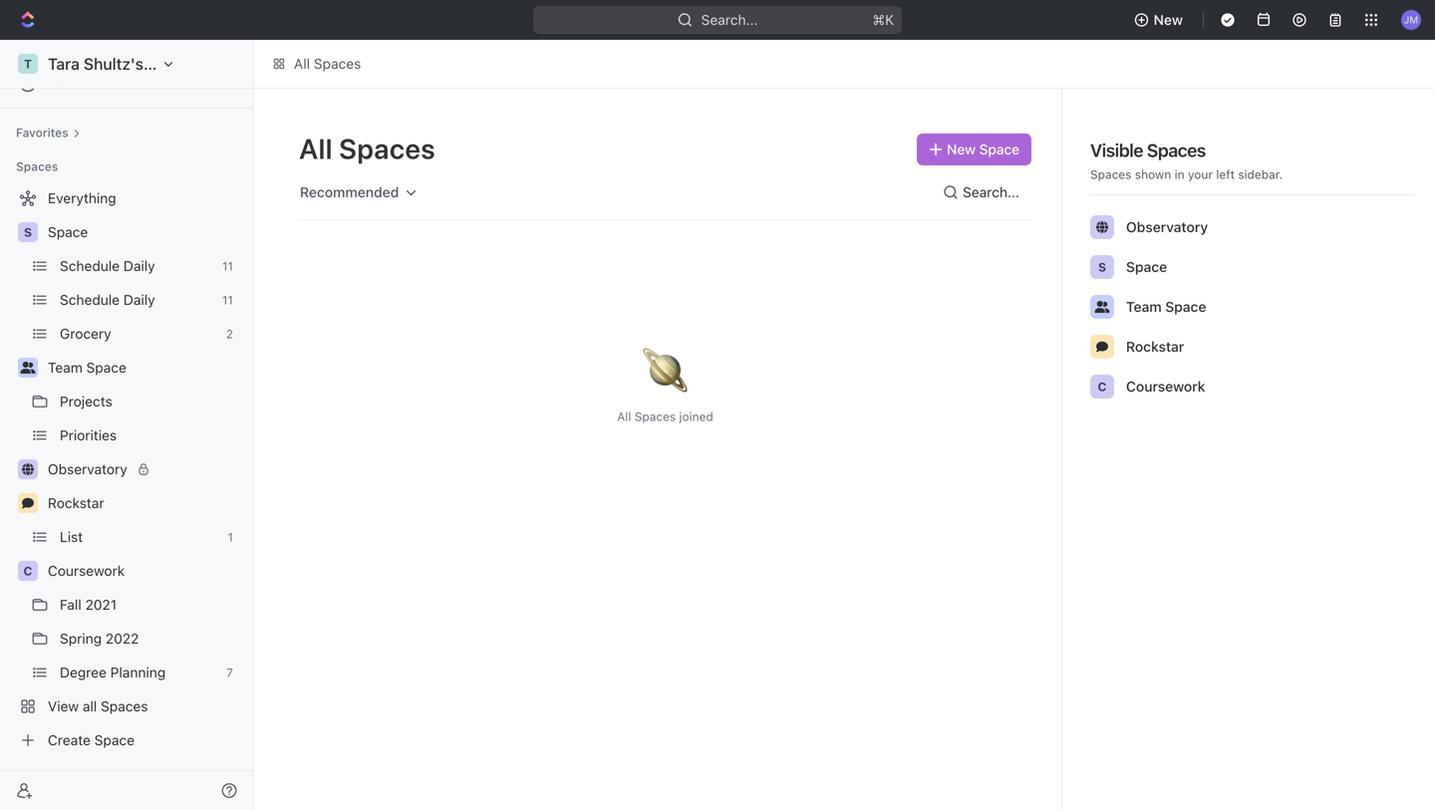 Task type: locate. For each thing, give the bounding box(es) containing it.
s for left "space, ," element
[[24, 225, 32, 239]]

workspace
[[148, 54, 230, 73]]

schedule daily link
[[60, 250, 214, 282], [60, 284, 214, 316]]

schedule daily for first schedule daily link
[[60, 258, 155, 274]]

globe image down visible
[[1097, 221, 1109, 233]]

1 horizontal spatial search...
[[963, 184, 1020, 200]]

0 vertical spatial all spaces
[[294, 55, 361, 72]]

0 horizontal spatial team
[[48, 359, 83, 376]]

s inside navigation
[[24, 225, 32, 239]]

1 vertical spatial daily
[[124, 292, 155, 308]]

schedule down space link
[[60, 258, 120, 274]]

new
[[1154, 11, 1184, 28], [947, 141, 976, 158]]

daily
[[124, 258, 155, 274], [124, 292, 155, 308]]

schedule up the grocery
[[60, 292, 120, 308]]

user group image inside sidebar navigation
[[20, 362, 35, 374]]

1 vertical spatial c
[[23, 564, 32, 578]]

degree planning
[[60, 665, 166, 681]]

favorites
[[16, 126, 69, 140]]

new inside button
[[947, 141, 976, 158]]

globe image up comment icon on the left
[[22, 464, 34, 476]]

1 vertical spatial new
[[947, 141, 976, 158]]

list link
[[60, 521, 220, 553]]

0 vertical spatial team space
[[1127, 299, 1207, 315]]

11 for first schedule daily link
[[222, 259, 233, 273]]

team space link
[[48, 352, 241, 384]]

recommended button
[[291, 175, 428, 209]]

0 vertical spatial schedule daily link
[[60, 250, 214, 282]]

0 horizontal spatial space, , element
[[18, 222, 38, 242]]

1 11 from the top
[[222, 259, 233, 273]]

more
[[48, 75, 81, 92]]

team
[[1127, 299, 1162, 315], [48, 359, 83, 376]]

1 vertical spatial coursework
[[48, 563, 125, 579]]

1 vertical spatial schedule daily
[[60, 292, 155, 308]]

0 vertical spatial globe image
[[1097, 221, 1109, 233]]

1 horizontal spatial new
[[1154, 11, 1184, 28]]

c inside sidebar navigation
[[23, 564, 32, 578]]

0 horizontal spatial search...
[[701, 11, 758, 28]]

1 horizontal spatial user group image
[[1095, 301, 1110, 313]]

shultz's
[[84, 54, 144, 73]]

1 vertical spatial 11
[[222, 293, 233, 307]]

c
[[1098, 380, 1107, 394], [23, 564, 32, 578]]

0 horizontal spatial globe image
[[22, 464, 34, 476]]

schedule daily down space link
[[60, 258, 155, 274]]

1 vertical spatial search...
[[963, 184, 1020, 200]]

s
[[24, 225, 32, 239], [1099, 260, 1107, 274]]

1
[[228, 530, 233, 544]]

rockstar
[[1127, 338, 1185, 355], [48, 495, 104, 511]]

2 schedule from the top
[[60, 292, 120, 308]]

in
[[1175, 168, 1185, 181]]

all spaces
[[294, 55, 361, 72], [299, 132, 436, 165]]

1 vertical spatial rockstar
[[48, 495, 104, 511]]

1 daily from the top
[[124, 258, 155, 274]]

schedule for first schedule daily link from the bottom
[[60, 292, 120, 308]]

0 horizontal spatial observatory
[[48, 461, 127, 478]]

1 horizontal spatial observatory
[[1127, 219, 1209, 235]]

new inside button
[[1154, 11, 1184, 28]]

rockstar right comment image
[[1127, 338, 1185, 355]]

1 vertical spatial s
[[1099, 260, 1107, 274]]

1 vertical spatial schedule
[[60, 292, 120, 308]]

1 horizontal spatial globe image
[[1097, 221, 1109, 233]]

shown
[[1135, 168, 1172, 181]]

tree inside sidebar navigation
[[8, 182, 245, 757]]

1 schedule daily from the top
[[60, 258, 155, 274]]

create
[[48, 732, 91, 749]]

visible spaces spaces shown in your left sidebar.
[[1091, 140, 1283, 181]]

fall 2021
[[60, 597, 117, 613]]

coursework, , element down comment icon on the left
[[18, 561, 38, 581]]

t
[[24, 57, 32, 71]]

degree planning link
[[60, 657, 219, 689]]

2 vertical spatial all
[[617, 410, 631, 424]]

space
[[980, 141, 1020, 158], [48, 224, 88, 240], [1127, 259, 1168, 275], [1166, 299, 1207, 315], [86, 359, 126, 376], [94, 732, 135, 749]]

coursework, , element
[[1091, 375, 1115, 399], [18, 561, 38, 581]]

0 horizontal spatial c
[[23, 564, 32, 578]]

11
[[222, 259, 233, 273], [222, 293, 233, 307]]

0 vertical spatial s
[[24, 225, 32, 239]]

all
[[83, 698, 97, 715]]

c down comment image
[[1098, 380, 1107, 394]]

rockstar inside sidebar navigation
[[48, 495, 104, 511]]

0 horizontal spatial new
[[947, 141, 976, 158]]

all
[[294, 55, 310, 72], [299, 132, 333, 165], [617, 410, 631, 424]]

0 horizontal spatial rockstar
[[48, 495, 104, 511]]

1 vertical spatial observatory
[[48, 461, 127, 478]]

spaces
[[314, 55, 361, 72], [339, 132, 436, 165], [1147, 140, 1206, 161], [16, 160, 58, 173], [1091, 168, 1132, 181], [635, 410, 676, 424], [101, 698, 148, 715]]

grocery
[[60, 326, 111, 342]]

observatory down in
[[1127, 219, 1209, 235]]

0 vertical spatial c
[[1098, 380, 1107, 394]]

tara shultz's workspace, , element
[[18, 54, 38, 74]]

1 vertical spatial schedule daily link
[[60, 284, 214, 316]]

sidebar navigation
[[0, 40, 258, 811]]

priorities
[[60, 427, 117, 444]]

2
[[226, 327, 233, 341]]

0 horizontal spatial user group image
[[20, 362, 35, 374]]

schedule daily up the grocery
[[60, 292, 155, 308]]

spring 2022 link
[[60, 623, 241, 655]]

sidebar.
[[1239, 168, 1283, 181]]

0 horizontal spatial coursework, , element
[[18, 561, 38, 581]]

your
[[1189, 168, 1213, 181]]

spring 2022
[[60, 631, 139, 647]]

1 horizontal spatial s
[[1099, 260, 1107, 274]]

projects
[[60, 393, 112, 410]]

space inside button
[[980, 141, 1020, 158]]

new for new
[[1154, 11, 1184, 28]]

c down comment icon on the left
[[23, 564, 32, 578]]

0 vertical spatial new
[[1154, 11, 1184, 28]]

1 vertical spatial globe image
[[22, 464, 34, 476]]

coursework
[[1127, 378, 1206, 395], [48, 563, 125, 579]]

1 horizontal spatial c
[[1098, 380, 1107, 394]]

1 horizontal spatial coursework
[[1127, 378, 1206, 395]]

degree
[[60, 665, 107, 681]]

grocery link
[[60, 318, 218, 350]]

observatory inside tree
[[48, 461, 127, 478]]

comment image
[[22, 498, 34, 509]]

2 schedule daily from the top
[[60, 292, 155, 308]]

search...
[[701, 11, 758, 28], [963, 184, 1020, 200]]

1 vertical spatial team
[[48, 359, 83, 376]]

2 daily from the top
[[124, 292, 155, 308]]

new button
[[1126, 4, 1195, 36]]

0 vertical spatial 11
[[222, 259, 233, 273]]

1 horizontal spatial coursework, , element
[[1091, 375, 1115, 399]]

view all spaces
[[48, 698, 148, 715]]

user group image
[[1095, 301, 1110, 313], [20, 362, 35, 374]]

daily up "grocery" link
[[124, 292, 155, 308]]

1 vertical spatial team space
[[48, 359, 126, 376]]

team space
[[1127, 299, 1207, 315], [48, 359, 126, 376]]

coursework, , element down comment image
[[1091, 375, 1115, 399]]

1 horizontal spatial rockstar
[[1127, 338, 1185, 355]]

space, , element
[[18, 222, 38, 242], [1091, 255, 1115, 279]]

fall
[[60, 597, 82, 613]]

0 horizontal spatial coursework
[[48, 563, 125, 579]]

0 horizontal spatial s
[[24, 225, 32, 239]]

0 vertical spatial team
[[1127, 299, 1162, 315]]

tree
[[8, 182, 245, 757]]

daily down space link
[[124, 258, 155, 274]]

0 vertical spatial daily
[[124, 258, 155, 274]]

observatory
[[1127, 219, 1209, 235], [48, 461, 127, 478]]

0 vertical spatial space, , element
[[18, 222, 38, 242]]

1 vertical spatial user group image
[[20, 362, 35, 374]]

tree containing everything
[[8, 182, 245, 757]]

rockstar up the list
[[48, 495, 104, 511]]

team inside tree
[[48, 359, 83, 376]]

1 schedule from the top
[[60, 258, 120, 274]]

2 11 from the top
[[222, 293, 233, 307]]

0 horizontal spatial team space
[[48, 359, 126, 376]]

schedule
[[60, 258, 120, 274], [60, 292, 120, 308]]

globe image
[[1097, 221, 1109, 233], [22, 464, 34, 476]]

0 vertical spatial schedule daily
[[60, 258, 155, 274]]

schedule daily link down space link
[[60, 250, 214, 282]]

everything
[[48, 190, 116, 206]]

view all spaces link
[[8, 691, 241, 723]]

schedule daily
[[60, 258, 155, 274], [60, 292, 155, 308]]

1 horizontal spatial space, , element
[[1091, 255, 1115, 279]]

fall 2021 link
[[60, 589, 241, 621]]

everything link
[[8, 182, 241, 214]]

observatory down priorities
[[48, 461, 127, 478]]

1 vertical spatial coursework, , element
[[18, 561, 38, 581]]

0 vertical spatial observatory
[[1127, 219, 1209, 235]]

planning
[[110, 665, 166, 681]]

view
[[48, 698, 79, 715]]

0 vertical spatial schedule
[[60, 258, 120, 274]]

0 vertical spatial user group image
[[1095, 301, 1110, 313]]

schedule daily link up "grocery" link
[[60, 284, 214, 316]]



Task type: describe. For each thing, give the bounding box(es) containing it.
0 vertical spatial coursework
[[1127, 378, 1206, 395]]

2022
[[106, 631, 139, 647]]

schedule daily for first schedule daily link from the bottom
[[60, 292, 155, 308]]

favorites button
[[8, 121, 88, 145]]

0 vertical spatial rockstar
[[1127, 338, 1185, 355]]

1 vertical spatial all
[[299, 132, 333, 165]]

more button
[[8, 68, 245, 100]]

list
[[60, 529, 83, 545]]

globe image inside sidebar navigation
[[22, 464, 34, 476]]

spring
[[60, 631, 102, 647]]

coursework inside coursework link
[[48, 563, 125, 579]]

joined
[[680, 410, 714, 424]]

visible
[[1091, 140, 1144, 161]]

1 schedule daily link from the top
[[60, 250, 214, 282]]

1 vertical spatial all spaces
[[299, 132, 436, 165]]

create space link
[[8, 725, 241, 757]]

1 horizontal spatial team space
[[1127, 299, 1207, 315]]

tara
[[48, 54, 80, 73]]

11 for first schedule daily link from the bottom
[[222, 293, 233, 307]]

coursework, , element inside tree
[[18, 561, 38, 581]]

create space
[[48, 732, 135, 749]]

search... inside button
[[963, 184, 1020, 200]]

space link
[[48, 216, 241, 248]]

1 horizontal spatial team
[[1127, 299, 1162, 315]]

comment image
[[1097, 341, 1109, 353]]

2 schedule daily link from the top
[[60, 284, 214, 316]]

1 vertical spatial space, , element
[[1091, 255, 1115, 279]]

2021
[[85, 597, 117, 613]]

observatory link
[[48, 454, 241, 486]]

0 vertical spatial coursework, , element
[[1091, 375, 1115, 399]]

all spaces joined
[[617, 410, 714, 424]]

recommended
[[300, 184, 399, 200]]

0 vertical spatial search...
[[701, 11, 758, 28]]

priorities link
[[60, 420, 241, 452]]

search... button
[[935, 176, 1032, 208]]

new for new space
[[947, 141, 976, 158]]

new space button
[[917, 134, 1032, 166]]

daily for first schedule daily link from the bottom
[[124, 292, 155, 308]]

tara shultz's workspace
[[48, 54, 230, 73]]

s for "space, ," element to the bottom
[[1099, 260, 1107, 274]]

jm
[[1405, 14, 1419, 25]]

left
[[1217, 168, 1235, 181]]

daily for first schedule daily link
[[124, 258, 155, 274]]

schedule for first schedule daily link
[[60, 258, 120, 274]]

⌘k
[[873, 11, 894, 28]]

jm button
[[1396, 4, 1428, 36]]

projects link
[[60, 386, 241, 418]]

coursework link
[[48, 555, 241, 587]]

team space inside sidebar navigation
[[48, 359, 126, 376]]

0 vertical spatial all
[[294, 55, 310, 72]]

7
[[226, 666, 233, 680]]

rockstar link
[[48, 488, 241, 519]]

new space
[[947, 141, 1020, 158]]



Task type: vqa. For each thing, say whether or not it's contained in the screenshot.
Scope of Work link
no



